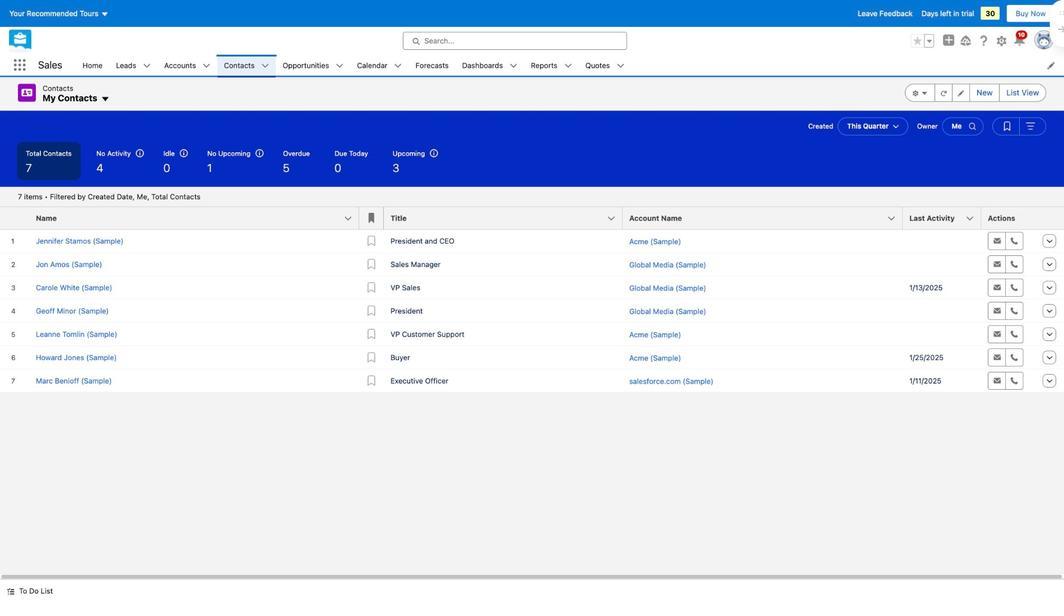 Task type: describe. For each thing, give the bounding box(es) containing it.
last activity column header
[[903, 207, 988, 230]]

1 vertical spatial group
[[905, 84, 1046, 102]]

4 list item from the left
[[276, 55, 350, 76]]

account name column header
[[623, 207, 909, 230]]

text default image for 6th list item from the right
[[261, 62, 269, 70]]

2 vertical spatial group
[[993, 117, 1046, 135]]

0 vertical spatial group
[[911, 34, 934, 47]]

2 list item from the left
[[158, 55, 217, 76]]

7 list item from the left
[[524, 55, 579, 76]]

text default image for 2nd list item from right
[[564, 62, 572, 70]]

text default image for 7th list item from the right
[[203, 62, 211, 70]]

8 list item from the left
[[579, 55, 631, 76]]

text default image for 3rd list item from the right
[[510, 62, 518, 70]]

name column header
[[29, 207, 366, 230]]

text default image for fifth list item from right
[[336, 62, 344, 70]]

1 list item from the left
[[109, 55, 158, 76]]



Task type: vqa. For each thing, say whether or not it's contained in the screenshot.
third list item from the right
yes



Task type: locate. For each thing, give the bounding box(es) containing it.
3 text default image from the left
[[336, 62, 344, 70]]

3 list item from the left
[[217, 55, 276, 76]]

1 text default image from the left
[[203, 62, 211, 70]]

2 cell from the top
[[903, 323, 981, 346]]

action column header
[[1037, 207, 1064, 230]]

1 cell from the top
[[903, 229, 981, 253]]

grid
[[0, 207, 1064, 393]]

text default image
[[203, 62, 211, 70], [261, 62, 269, 70], [336, 62, 344, 70], [394, 62, 402, 70], [510, 62, 518, 70], [564, 62, 572, 70]]

key performance indicators group
[[0, 142, 1064, 187]]

5 text default image from the left
[[510, 62, 518, 70]]

6 list item from the left
[[455, 55, 524, 76]]

title column header
[[384, 207, 629, 230]]

list item
[[109, 55, 158, 76], [158, 55, 217, 76], [217, 55, 276, 76], [276, 55, 350, 76], [350, 55, 409, 76], [455, 55, 524, 76], [524, 55, 579, 76], [579, 55, 631, 76]]

text default image for 4th list item from right
[[394, 62, 402, 70]]

row number image
[[0, 207, 29, 230]]

6 text default image from the left
[[564, 62, 572, 70]]

0 vertical spatial cell
[[903, 229, 981, 253]]

text default image
[[143, 62, 151, 70], [617, 62, 625, 70], [101, 94, 110, 103], [7, 588, 15, 595]]

cell
[[903, 229, 981, 253], [903, 323, 981, 346]]

action image
[[1037, 207, 1064, 230]]

group
[[911, 34, 934, 47], [905, 84, 1046, 102], [993, 117, 1046, 135]]

status
[[18, 192, 201, 201]]

1 vertical spatial cell
[[903, 323, 981, 346]]

2 text default image from the left
[[261, 62, 269, 70]]

5 list item from the left
[[350, 55, 409, 76]]

4 text default image from the left
[[394, 62, 402, 70]]

list
[[76, 55, 1064, 76]]

important column header
[[359, 207, 384, 230]]

actions column header
[[981, 207, 1037, 230]]

row number column header
[[0, 207, 29, 230]]



